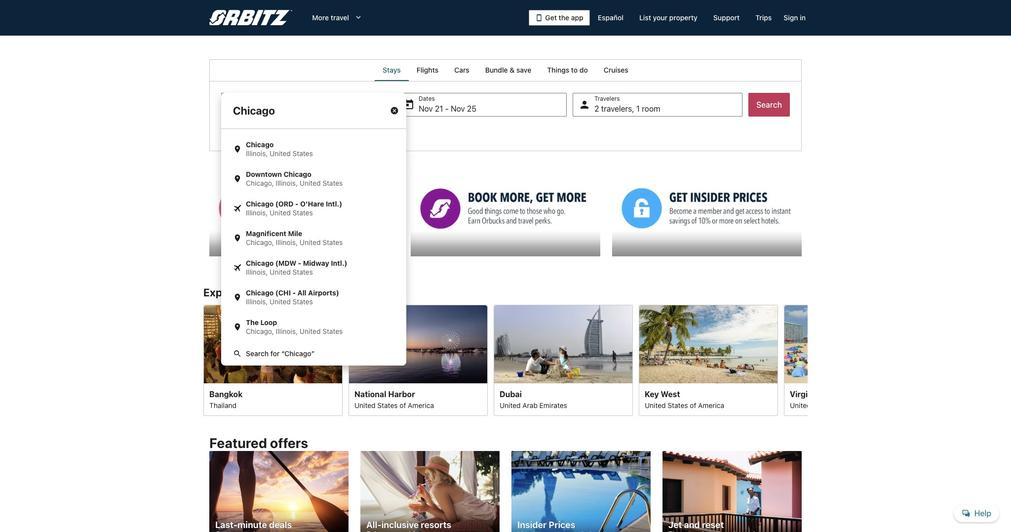 Task type: vqa. For each thing, say whether or not it's contained in the screenshot.
Chicago, corresponding to Downtown
yes



Task type: locate. For each thing, give the bounding box(es) containing it.
1 horizontal spatial add
[[290, 126, 302, 135]]

small image for chicago
[[233, 145, 242, 154]]

small image left stays
[[233, 293, 242, 302]]

chicago, inside downtown chicago chicago, illinois, united states
[[246, 179, 274, 187]]

illinois, down the mile
[[276, 238, 298, 247]]

- left all in the left bottom of the page
[[293, 289, 296, 297]]

jumeira beach and park featuring a beach as well as a small group of people image
[[494, 305, 633, 383]]

states
[[293, 149, 313, 158], [323, 179, 343, 187], [293, 209, 313, 217], [323, 238, 343, 247], [293, 268, 313, 276], [293, 297, 313, 306], [323, 327, 343, 335], [378, 401, 398, 409], [668, 401, 689, 409], [813, 401, 834, 409]]

things to do
[[548, 66, 588, 74]]

intl.) inside chicago (ord - o'hare intl.) illinois, united states
[[326, 200, 342, 208]]

chicago for illinois,
[[246, 140, 274, 149]]

0 vertical spatial chicago,
[[246, 179, 274, 187]]

1 a from the left
[[249, 126, 253, 135]]

- right (ord
[[295, 200, 299, 208]]

trips link
[[748, 9, 780, 27]]

small image left magnificent
[[233, 234, 242, 243]]

1 vertical spatial search
[[246, 349, 269, 358]]

of inside virginia beach united states of america
[[836, 401, 842, 409]]

6 small image from the top
[[233, 323, 242, 332]]

nov left 21
[[419, 104, 433, 113]]

4 small image from the top
[[233, 234, 242, 243]]

magnificent
[[246, 229, 287, 238]]

property
[[670, 13, 698, 22]]

1 vertical spatial in
[[274, 286, 283, 299]]

beach
[[822, 389, 846, 398]]

chicago down the flight
[[246, 140, 274, 149]]

stays
[[244, 286, 271, 299]]

illinois, down loop
[[276, 327, 298, 335]]

in right stays
[[274, 286, 283, 299]]

virginia beach showing a beach, general coastal views and a coastal town image
[[785, 305, 924, 383]]

chicago, down the
[[246, 327, 274, 335]]

add
[[234, 126, 247, 135], [290, 126, 302, 135]]

chicago inside chicago (chi - all airports) illinois, united states
[[246, 289, 274, 297]]

of for beach
[[836, 401, 842, 409]]

- right 21
[[445, 104, 449, 113]]

flight
[[254, 126, 271, 135]]

chicago (chi - all airports) illinois, united states
[[246, 289, 339, 306]]

states down all in the left bottom of the page
[[293, 297, 313, 306]]

3 small image from the top
[[233, 204, 242, 213]]

intl.)
[[326, 200, 342, 208], [331, 259, 348, 267]]

search
[[757, 100, 783, 109], [246, 349, 269, 358]]

states inside chicago (chi - all airports) illinois, united states
[[293, 297, 313, 306]]

featured
[[209, 435, 267, 451]]

america inside national harbor united states of america
[[408, 401, 434, 409]]

jet and reset
[[669, 520, 725, 530]]

1 horizontal spatial of
[[690, 401, 697, 409]]

0 horizontal spatial in
[[274, 286, 283, 299]]

travelers,
[[602, 104, 635, 113]]

illinois, inside downtown chicago chicago, illinois, united states
[[276, 179, 298, 187]]

2 a from the left
[[304, 126, 308, 135]]

chicago for (chi
[[246, 289, 274, 297]]

cars link
[[447, 59, 478, 81]]

united inside the dubai united arab emirates
[[500, 401, 521, 409]]

1 small image from the top
[[233, 145, 242, 154]]

25
[[467, 104, 477, 113]]

1 horizontal spatial in
[[801, 13, 806, 22]]

offers
[[270, 435, 308, 451]]

the
[[559, 13, 570, 22]]

list your property
[[640, 13, 698, 22]]

tab list
[[209, 59, 802, 81]]

cruises link
[[596, 59, 637, 81]]

2 small image from the top
[[233, 349, 242, 358]]

united up the o'hare
[[300, 179, 321, 187]]

- for all
[[293, 289, 296, 297]]

small image up the 'explore'
[[233, 263, 242, 272]]

1 opens in a new window image from the left
[[209, 175, 218, 184]]

add left the flight
[[234, 126, 247, 135]]

2 horizontal spatial america
[[844, 401, 870, 409]]

things to do link
[[540, 59, 596, 81]]

1 of from the left
[[400, 401, 406, 409]]

united down virginia
[[791, 401, 812, 409]]

5 small image from the top
[[233, 263, 242, 272]]

intl.) inside chicago (mdw - midway intl.) illinois, united states
[[331, 259, 348, 267]]

small image for the loop
[[233, 323, 242, 332]]

of inside key west united states of america
[[690, 401, 697, 409]]

search button
[[749, 93, 791, 117]]

in inside sign in dropdown button
[[801, 13, 806, 22]]

get the app link
[[529, 10, 590, 26]]

bangkok thailand
[[209, 389, 243, 409]]

dubai united arab emirates
[[500, 389, 568, 409]]

chicago left (mdw
[[246, 259, 274, 267]]

small image
[[233, 293, 242, 302], [233, 349, 242, 358]]

1 horizontal spatial search
[[757, 100, 783, 109]]

1 small image from the top
[[233, 293, 242, 302]]

states inside key west united states of america
[[668, 401, 689, 409]]

united down (mdw
[[270, 268, 291, 276]]

- right (mdw
[[298, 259, 302, 267]]

illinois, up "downtown"
[[246, 149, 268, 158]]

states inside chicago (mdw - midway intl.) illinois, united states
[[293, 268, 313, 276]]

1
[[637, 104, 640, 113]]

add left car
[[290, 126, 302, 135]]

0 horizontal spatial a
[[249, 126, 253, 135]]

a left the flight
[[249, 126, 253, 135]]

1 vertical spatial chicago,
[[246, 238, 274, 247]]

3 of from the left
[[836, 401, 842, 409]]

illinois, inside the loop chicago, illinois, united states
[[276, 327, 298, 335]]

states down "harbor"
[[378, 401, 398, 409]]

show next card image
[[802, 354, 814, 366]]

search inside button
[[757, 100, 783, 109]]

opens in a new window image
[[209, 175, 218, 184], [411, 175, 419, 184]]

clear going to image
[[390, 106, 399, 115]]

0 vertical spatial search
[[757, 100, 783, 109]]

chicago left (ord
[[246, 200, 274, 208]]

nov left 25
[[451, 104, 465, 113]]

2 vertical spatial chicago,
[[246, 327, 274, 335]]

1 horizontal spatial a
[[304, 126, 308, 135]]

united up "chicago"
[[300, 327, 321, 335]]

small image left (ord
[[233, 204, 242, 213]]

airports)
[[308, 289, 339, 297]]

1 add from the left
[[234, 126, 247, 135]]

chicago inside chicago illinois, united states
[[246, 140, 274, 149]]

0 horizontal spatial of
[[400, 401, 406, 409]]

support
[[714, 13, 740, 22]]

harbor
[[389, 389, 415, 398]]

states down midway
[[293, 268, 313, 276]]

america
[[408, 401, 434, 409], [699, 401, 725, 409], [844, 401, 870, 409]]

0 vertical spatial intl.)
[[326, 200, 342, 208]]

sign in
[[784, 13, 806, 22]]

south beach featuring tropical scenes, general coastal views and a beach image
[[639, 305, 779, 383]]

1 horizontal spatial nov
[[451, 104, 465, 113]]

chicago,
[[246, 179, 274, 187], [246, 238, 274, 247], [246, 327, 274, 335]]

o'hare
[[300, 200, 324, 208]]

illinois, up magnificent
[[246, 209, 268, 217]]

explore stays in trending destinations
[[204, 286, 393, 299]]

"chicago"
[[282, 349, 315, 358]]

2 horizontal spatial of
[[836, 401, 842, 409]]

chicago down chicago illinois, united states
[[284, 170, 312, 178]]

support link
[[706, 9, 748, 27]]

things
[[548, 66, 570, 74]]

states down add a car
[[293, 149, 313, 158]]

tab list containing stays
[[209, 59, 802, 81]]

illinois, up (ord
[[276, 179, 298, 187]]

español
[[598, 13, 624, 22]]

to
[[572, 66, 578, 74]]

-
[[445, 104, 449, 113], [295, 200, 299, 208], [298, 259, 302, 267], [293, 289, 296, 297]]

chicago for (mdw
[[246, 259, 274, 267]]

key west united states of america
[[645, 389, 725, 409]]

featured offers region
[[204, 429, 808, 532]]

- inside button
[[445, 104, 449, 113]]

united down (chi
[[270, 297, 291, 306]]

app
[[572, 13, 584, 22]]

states up midway
[[323, 238, 343, 247]]

3 america from the left
[[844, 401, 870, 409]]

reset
[[703, 520, 725, 530]]

states down the o'hare
[[293, 209, 313, 217]]

small image right show previous card image on the bottom left of page
[[233, 349, 242, 358]]

2 add from the left
[[290, 126, 302, 135]]

nov 21 - nov 25 button
[[397, 93, 567, 117]]

0 vertical spatial in
[[801, 13, 806, 22]]

1 america from the left
[[408, 401, 434, 409]]

states down airports)
[[323, 327, 343, 335]]

list
[[640, 13, 652, 22]]

america inside virginia beach united states of america
[[844, 401, 870, 409]]

sign in button
[[780, 9, 810, 27]]

more travel
[[312, 13, 349, 22]]

- for nov
[[445, 104, 449, 113]]

0 vertical spatial small image
[[233, 293, 242, 302]]

small image for chicago (ord - o'hare intl.)
[[233, 204, 242, 213]]

get the app
[[546, 13, 584, 22]]

stays
[[383, 66, 401, 74]]

chicago, inside magnificent mile chicago, illinois, united states
[[246, 238, 274, 247]]

chicago, down "downtown"
[[246, 179, 274, 187]]

0 horizontal spatial add
[[234, 126, 247, 135]]

2 of from the left
[[690, 401, 697, 409]]

emirates
[[540, 401, 568, 409]]

small image left the
[[233, 323, 242, 332]]

small image
[[233, 145, 242, 154], [233, 174, 242, 183], [233, 204, 242, 213], [233, 234, 242, 243], [233, 263, 242, 272], [233, 323, 242, 332]]

1 vertical spatial small image
[[233, 349, 242, 358]]

chicago, inside the loop chicago, illinois, united states
[[246, 327, 274, 335]]

all
[[298, 289, 307, 297]]

chicago left (chi
[[246, 289, 274, 297]]

states down west
[[668, 401, 689, 409]]

1 horizontal spatial america
[[699, 401, 725, 409]]

states up the o'hare
[[323, 179, 343, 187]]

america for beach
[[844, 401, 870, 409]]

united down the mile
[[300, 238, 321, 247]]

united inside key west united states of america
[[645, 401, 666, 409]]

small image left "downtown"
[[233, 174, 242, 183]]

2 small image from the top
[[233, 174, 242, 183]]

united down the key at right
[[645, 401, 666, 409]]

- inside chicago (chi - all airports) illinois, united states
[[293, 289, 296, 297]]

intl.) for chicago (ord - o'hare intl.)
[[326, 200, 342, 208]]

united down (ord
[[270, 209, 291, 217]]

of inside national harbor united states of america
[[400, 401, 406, 409]]

illinois, up stays
[[246, 268, 268, 276]]

intl.) right the o'hare
[[326, 200, 342, 208]]

1 vertical spatial intl.)
[[331, 259, 348, 267]]

illinois,
[[246, 149, 268, 158], [276, 179, 298, 187], [246, 209, 268, 217], [276, 238, 298, 247], [246, 268, 268, 276], [246, 297, 268, 306], [276, 327, 298, 335]]

states inside national harbor united states of america
[[378, 401, 398, 409]]

united inside chicago illinois, united states
[[270, 149, 291, 158]]

united inside national harbor united states of america
[[355, 401, 376, 409]]

(ord
[[276, 200, 294, 208]]

chicago inside chicago (ord - o'hare intl.) illinois, united states
[[246, 200, 274, 208]]

united down 'dubai' on the bottom
[[500, 401, 521, 409]]

cars
[[455, 66, 470, 74]]

insider
[[518, 520, 547, 530]]

3 chicago, from the top
[[246, 327, 274, 335]]

chicago inside chicago (mdw - midway intl.) illinois, united states
[[246, 259, 274, 267]]

nov 21 - nov 25
[[419, 104, 477, 113]]

- inside chicago (ord - o'hare intl.) illinois, united states
[[295, 200, 299, 208]]

states down beach
[[813, 401, 834, 409]]

inclusive
[[382, 520, 419, 530]]

0 horizontal spatial search
[[246, 349, 269, 358]]

0 horizontal spatial opens in a new window image
[[209, 175, 218, 184]]

- inside chicago (mdw - midway intl.) illinois, united states
[[298, 259, 302, 267]]

chicago inside downtown chicago chicago, illinois, united states
[[284, 170, 312, 178]]

illinois, inside chicago (mdw - midway intl.) illinois, united states
[[246, 268, 268, 276]]

of for west
[[690, 401, 697, 409]]

stays link
[[375, 59, 409, 81]]

virginia
[[791, 389, 820, 398]]

chicago, down magnificent
[[246, 238, 274, 247]]

2 chicago, from the top
[[246, 238, 274, 247]]

0 horizontal spatial nov
[[419, 104, 433, 113]]

small image down the add a flight
[[233, 145, 242, 154]]

chicago for (ord
[[246, 200, 274, 208]]

illinois, up the
[[246, 297, 268, 306]]

united up "downtown"
[[270, 149, 291, 158]]

0 horizontal spatial america
[[408, 401, 434, 409]]

add a flight
[[234, 126, 271, 135]]

1 chicago, from the top
[[246, 179, 274, 187]]

2 opens in a new window image from the left
[[411, 175, 419, 184]]

1 horizontal spatial opens in a new window image
[[411, 175, 419, 184]]

america inside key west united states of america
[[699, 401, 725, 409]]

in right sign
[[801, 13, 806, 22]]

united
[[270, 149, 291, 158], [300, 179, 321, 187], [270, 209, 291, 217], [300, 238, 321, 247], [270, 268, 291, 276], [270, 297, 291, 306], [300, 327, 321, 335], [355, 401, 376, 409], [500, 401, 521, 409], [645, 401, 666, 409], [791, 401, 812, 409]]

united inside virginia beach united states of america
[[791, 401, 812, 409]]

intl.) right midway
[[331, 259, 348, 267]]

united down 'national'
[[355, 401, 376, 409]]

a left car
[[304, 126, 308, 135]]

2 america from the left
[[699, 401, 725, 409]]



Task type: describe. For each thing, give the bounding box(es) containing it.
do
[[580, 66, 588, 74]]

2 nov from the left
[[451, 104, 465, 113]]

jet
[[669, 520, 683, 530]]

trending
[[285, 286, 328, 299]]

united inside magnificent mile chicago, illinois, united states
[[300, 238, 321, 247]]

explore
[[204, 286, 242, 299]]

america for west
[[699, 401, 725, 409]]

states inside downtown chicago chicago, illinois, united states
[[323, 179, 343, 187]]

united inside chicago (mdw - midway intl.) illinois, united states
[[270, 268, 291, 276]]

your
[[653, 13, 668, 22]]

and
[[685, 520, 701, 530]]

opens in a new window image
[[612, 175, 621, 184]]

small image for downtown chicago
[[233, 174, 242, 183]]

mile
[[288, 229, 302, 238]]

- for midway
[[298, 259, 302, 267]]

Going to text field
[[221, 93, 407, 128]]

states inside chicago illinois, united states
[[293, 149, 313, 158]]

show previous card image
[[198, 354, 209, 366]]

virginia beach united states of america
[[791, 389, 870, 409]]

united inside downtown chicago chicago, illinois, united states
[[300, 179, 321, 187]]

español button
[[590, 9, 632, 27]]

key
[[645, 389, 659, 398]]

flights
[[417, 66, 439, 74]]

featured offers
[[209, 435, 308, 451]]

flights link
[[409, 59, 447, 81]]

states inside the loop chicago, illinois, united states
[[323, 327, 343, 335]]

more travel button
[[305, 9, 371, 27]]

dubai
[[500, 389, 522, 398]]

insider prices
[[518, 520, 576, 530]]

chicago, for downtown
[[246, 179, 274, 187]]

thailand
[[209, 401, 237, 409]]

travel
[[331, 13, 349, 22]]

magnificent mile chicago, illinois, united states
[[246, 229, 343, 247]]

room
[[642, 104, 661, 113]]

sign
[[784, 13, 799, 22]]

prices
[[549, 520, 576, 530]]

(mdw
[[276, 259, 297, 267]]

minute
[[238, 520, 267, 530]]

in inside "featured offers" main content
[[274, 286, 283, 299]]

states inside chicago (ord - o'hare intl.) illinois, united states
[[293, 209, 313, 217]]

downtown
[[246, 170, 282, 178]]

loop
[[261, 318, 277, 327]]

chicago, for the
[[246, 327, 274, 335]]

download the app button image
[[536, 14, 544, 22]]

bangkok featuring a bridge, skyline and a river or creek image
[[204, 305, 343, 383]]

chicago (ord - o'hare intl.) illinois, united states
[[246, 200, 342, 217]]

intl.) for chicago (mdw - midway intl.)
[[331, 259, 348, 267]]

add a car
[[290, 126, 320, 135]]

a for car
[[304, 126, 308, 135]]

trips
[[756, 13, 772, 22]]

national harbor united states of america
[[355, 389, 434, 409]]

1 nov from the left
[[419, 104, 433, 113]]

chicago illinois, united states
[[246, 140, 313, 158]]

states inside magnificent mile chicago, illinois, united states
[[323, 238, 343, 247]]

bundle & save link
[[478, 59, 540, 81]]

tab list inside "featured offers" main content
[[209, 59, 802, 81]]

last-
[[215, 520, 238, 530]]

united inside chicago (chi - all airports) illinois, united states
[[270, 297, 291, 306]]

featured offers main content
[[0, 59, 1012, 532]]

deals
[[269, 520, 292, 530]]

illinois, inside chicago (ord - o'hare intl.) illinois, united states
[[246, 209, 268, 217]]

the
[[246, 318, 259, 327]]

search for search
[[757, 100, 783, 109]]

- for o'hare
[[295, 200, 299, 208]]

search for search for "chicago"
[[246, 349, 269, 358]]

&
[[510, 66, 515, 74]]

car
[[310, 126, 320, 135]]

small image for magnificent mile
[[233, 234, 242, 243]]

last-minute deals
[[215, 520, 292, 530]]

midway
[[303, 259, 329, 267]]

all-inclusive resorts
[[367, 520, 452, 530]]

(chi
[[276, 289, 291, 297]]

illinois, inside chicago illinois, united states
[[246, 149, 268, 158]]

21
[[435, 104, 443, 113]]

save
[[517, 66, 532, 74]]

illinois, inside magnificent mile chicago, illinois, united states
[[276, 238, 298, 247]]

more
[[312, 13, 329, 22]]

cruises
[[604, 66, 629, 74]]

list your property link
[[632, 9, 706, 27]]

2 travelers, 1 room
[[595, 104, 661, 113]]

west
[[661, 389, 681, 398]]

arab
[[523, 401, 538, 409]]

america for harbor
[[408, 401, 434, 409]]

a for flight
[[249, 126, 253, 135]]

downtown chicago chicago, illinois, united states
[[246, 170, 343, 187]]

united inside chicago (ord - o'hare intl.) illinois, united states
[[270, 209, 291, 217]]

orbitz logo image
[[209, 10, 293, 26]]

add for add a car
[[290, 126, 302, 135]]

destinations
[[330, 286, 393, 299]]

bangkok
[[209, 389, 243, 398]]

illinois, inside chicago (chi - all airports) illinois, united states
[[246, 297, 268, 306]]

states inside virginia beach united states of america
[[813, 401, 834, 409]]

2 travelers, 1 room button
[[573, 93, 743, 117]]

search for "chicago"
[[246, 349, 315, 358]]

2
[[595, 104, 600, 113]]

small image for chicago (mdw - midway intl.)
[[233, 263, 242, 272]]

all-
[[367, 520, 382, 530]]

bundle
[[486, 66, 508, 74]]

chicago, for magnificent
[[246, 238, 274, 247]]

resorts
[[421, 520, 452, 530]]

united inside the loop chicago, illinois, united states
[[300, 327, 321, 335]]

of for harbor
[[400, 401, 406, 409]]

national
[[355, 389, 387, 398]]

chicago (mdw - midway intl.) illinois, united states
[[246, 259, 348, 276]]

add for add a flight
[[234, 126, 247, 135]]

the loop chicago, illinois, united states
[[246, 318, 343, 335]]



